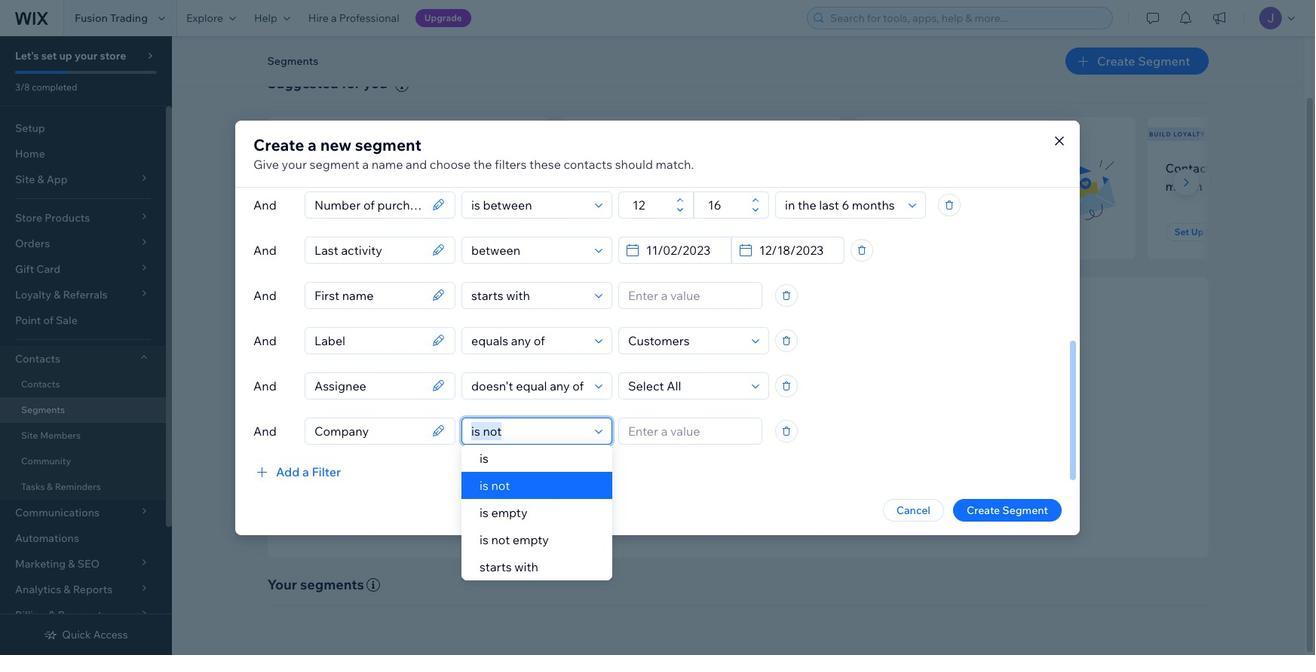 Task type: locate. For each thing, give the bounding box(es) containing it.
4 set from the left
[[1175, 226, 1189, 238]]

help button
[[245, 0, 299, 36]]

up
[[311, 226, 324, 238], [605, 226, 617, 238], [898, 226, 911, 238], [1191, 226, 1204, 238]]

set up segment button down contacts with a birthday th
[[1166, 223, 1254, 241]]

2 select options field from the top
[[624, 373, 747, 399]]

a down customers
[[658, 179, 664, 194]]

with for contacts
[[1220, 160, 1244, 176]]

1 set from the left
[[294, 226, 309, 238]]

contacts inside new contacts who recently subscribed to your mailing list
[[314, 160, 363, 176]]

3 who from the left
[[1014, 160, 1038, 176]]

0 horizontal spatial to
[[352, 179, 363, 194]]

your down personalized
[[650, 467, 672, 481]]

add
[[276, 464, 300, 479]]

set up segment button down "from" text box
[[579, 223, 668, 241]]

12/18/2023 field
[[755, 237, 839, 263]]

list box
[[462, 445, 612, 581]]

enter a value field down '11/02/2023' field
[[624, 282, 757, 308]]

3 choose a condition field from the top
[[467, 282, 590, 308]]

match.
[[656, 156, 694, 172]]

is up "is not"
[[480, 451, 489, 466]]

who for your
[[366, 160, 390, 176]]

contacts inside popup button
[[15, 352, 60, 366]]

contacts
[[564, 156, 612, 172], [314, 160, 363, 176], [713, 427, 756, 440]]

and up mailing
[[406, 156, 427, 172]]

0 horizontal spatial of
[[43, 314, 53, 327]]

2 vertical spatial and
[[859, 467, 878, 481]]

empty up starts with at left bottom
[[513, 532, 549, 548]]

your down name
[[366, 179, 392, 194]]

2 horizontal spatial contacts
[[713, 427, 756, 440]]

your
[[267, 576, 297, 593]]

segments for segments link
[[21, 404, 65, 416]]

not for is not
[[491, 478, 510, 493]]

is up 'starts'
[[480, 532, 489, 548]]

2 horizontal spatial to
[[767, 447, 777, 461]]

3 set up segment button from the left
[[872, 223, 961, 241]]

yet
[[722, 179, 740, 194]]

quick
[[62, 628, 91, 642]]

segment
[[1138, 54, 1190, 69], [326, 226, 365, 238], [619, 226, 659, 238], [913, 226, 952, 238], [1206, 226, 1245, 238], [1003, 503, 1048, 517]]

3 is from the top
[[480, 505, 489, 520]]

2 horizontal spatial who
[[1014, 160, 1038, 176]]

2 is from the top
[[480, 478, 489, 493]]

build loyalty
[[1149, 130, 1206, 138]]

set up segment button
[[285, 223, 374, 241], [579, 223, 668, 241], [872, 223, 961, 241], [1166, 223, 1254, 241]]

segments link
[[0, 397, 166, 423]]

is
[[480, 451, 489, 466], [480, 478, 489, 493], [480, 505, 489, 520], [480, 532, 489, 548]]

2 vertical spatial to
[[609, 467, 619, 481]]

0 vertical spatial contacts
[[1166, 160, 1217, 176]]

email inside active email subscribers who clicked on your campaign
[[911, 160, 942, 176]]

1 horizontal spatial to
[[609, 467, 619, 481]]

your right up
[[75, 49, 97, 63]]

contacts down loyalty
[[1166, 160, 1217, 176]]

Enter a value field
[[624, 282, 757, 308], [624, 418, 757, 444]]

2 who from the left
[[695, 160, 719, 176]]

who
[[366, 160, 390, 176], [695, 160, 719, 176], [1014, 160, 1038, 176]]

4 is from the top
[[480, 532, 489, 548]]

0 horizontal spatial with
[[514, 560, 538, 575]]

1 horizontal spatial create segment
[[1097, 54, 1190, 69]]

a left birthday
[[1247, 160, 1254, 176]]

your right the on
[[932, 179, 958, 194]]

audience
[[780, 404, 839, 421]]

0 vertical spatial select options field
[[624, 328, 747, 353]]

2 set from the left
[[588, 226, 603, 238]]

0 vertical spatial to
[[352, 179, 363, 194]]

upgrade button
[[415, 9, 471, 27]]

contacts up haven't
[[564, 156, 612, 172]]

1 vertical spatial new
[[285, 160, 311, 176]]

not for is not empty
[[491, 532, 510, 548]]

reminders
[[55, 481, 101, 492]]

up down contacts with a birthday th
[[1191, 226, 1204, 238]]

select options field for second choose a condition field from the bottom
[[624, 373, 747, 399]]

site members link
[[0, 423, 166, 449]]

0 horizontal spatial and
[[406, 156, 427, 172]]

active email subscribers who clicked on your campaign
[[872, 160, 1038, 194]]

the left filters
[[473, 156, 492, 172]]

these
[[529, 156, 561, 172]]

4 set up segment from the left
[[1175, 226, 1245, 238]]

1 enter a value field from the top
[[624, 282, 757, 308]]

on
[[915, 179, 930, 194]]

is down "is not"
[[480, 505, 489, 520]]

3 set from the left
[[881, 226, 896, 238]]

1 horizontal spatial of
[[701, 427, 711, 440]]

6 and from the top
[[253, 423, 277, 439]]

is inside is not option
[[480, 478, 489, 493]]

0 vertical spatial enter a value field
[[624, 282, 757, 308]]

set
[[294, 226, 309, 238], [588, 226, 603, 238], [881, 226, 896, 238], [1175, 226, 1189, 238]]

1 select options field from the top
[[624, 328, 747, 353]]

2 vertical spatial contacts
[[21, 379, 60, 390]]

set up segment down subscribed
[[294, 226, 365, 238]]

your
[[75, 49, 97, 63], [282, 156, 307, 172], [366, 179, 392, 194], [932, 179, 958, 194], [650, 467, 672, 481]]

1 vertical spatial with
[[514, 560, 538, 575]]

0 horizontal spatial who
[[366, 160, 390, 176]]

1 vertical spatial segments
[[21, 404, 65, 416]]

2 choose a condition field from the top
[[467, 237, 590, 263]]

4 up from the left
[[1191, 226, 1204, 238]]

0 vertical spatial email
[[911, 160, 942, 176]]

create segment button
[[1066, 48, 1209, 75], [953, 499, 1062, 521]]

hire a professional link
[[299, 0, 408, 36]]

1 vertical spatial and
[[834, 447, 852, 461]]

sidebar element
[[0, 36, 172, 655]]

0 vertical spatial and
[[406, 156, 427, 172]]

set up segment button for subscribed
[[285, 223, 374, 241]]

purchase
[[667, 179, 720, 194]]

a
[[331, 11, 337, 25], [308, 135, 317, 154], [362, 156, 369, 172], [1247, 160, 1254, 176], [658, 179, 664, 194], [302, 464, 309, 479]]

up for made
[[605, 226, 617, 238]]

2 up from the left
[[605, 226, 617, 238]]

1 up from the left
[[311, 226, 324, 238]]

list containing new contacts who recently subscribed to your mailing list
[[264, 117, 1315, 259]]

0 horizontal spatial segments
[[21, 404, 65, 416]]

campaigns
[[711, 447, 764, 461]]

of inside reach the right target audience create specific groups of contacts that update automatically send personalized email campaigns to drive sales and build trust get to know your high-value customers, potential leads and more
[[701, 427, 711, 440]]

email
[[911, 160, 942, 176], [682, 447, 708, 461]]

0 vertical spatial segments
[[267, 54, 318, 68]]

1 horizontal spatial the
[[680, 404, 701, 421]]

1 horizontal spatial subscribers
[[944, 160, 1011, 176]]

1 vertical spatial contacts
[[15, 352, 60, 366]]

0 horizontal spatial email
[[682, 447, 708, 461]]

contacts with a birthday th
[[1166, 160, 1315, 194]]

0 vertical spatial create segment button
[[1066, 48, 1209, 75]]

0 horizontal spatial create segment
[[967, 503, 1048, 517]]

email up high-
[[682, 447, 708, 461]]

1 is from the top
[[480, 451, 489, 466]]

and
[[253, 197, 277, 212], [253, 242, 277, 258], [253, 288, 277, 303], [253, 333, 277, 348], [253, 378, 277, 393], [253, 423, 277, 439]]

who inside new contacts who recently subscribed to your mailing list
[[366, 160, 390, 176]]

new up subscribed
[[285, 160, 311, 176]]

0 vertical spatial subscribers
[[288, 130, 339, 138]]

set up segment button for clicked
[[872, 223, 961, 241]]

get
[[588, 467, 606, 481]]

0 vertical spatial not
[[491, 478, 510, 493]]

2 not from the top
[[491, 532, 510, 548]]

contacts down new
[[314, 160, 363, 176]]

1 horizontal spatial and
[[834, 447, 852, 461]]

who up purchase in the top right of the page
[[695, 160, 719, 176]]

the up groups
[[680, 404, 701, 421]]

fusion
[[75, 11, 108, 25]]

a right add
[[302, 464, 309, 479]]

4 and from the top
[[253, 333, 277, 348]]

subscribers up campaign
[[944, 160, 1011, 176]]

subscribed
[[285, 179, 349, 194]]

0 vertical spatial segment
[[355, 135, 422, 154]]

up down clicked
[[898, 226, 911, 238]]

1 vertical spatial segment
[[310, 156, 360, 172]]

is not empty
[[480, 532, 549, 548]]

send
[[588, 447, 614, 461]]

segments inside sidebar element
[[21, 404, 65, 416]]

customers,
[[728, 467, 782, 481]]

quick access button
[[44, 628, 128, 642]]

1 vertical spatial enter a value field
[[624, 418, 757, 444]]

to left drive at the bottom right
[[767, 447, 777, 461]]

set up segment button down subscribed
[[285, 223, 374, 241]]

empty
[[491, 505, 528, 520], [513, 532, 549, 548]]

and up leads
[[834, 447, 852, 461]]

empty up is not empty at bottom
[[491, 505, 528, 520]]

a left new
[[308, 135, 317, 154]]

your segments
[[267, 576, 364, 593]]

0 vertical spatial the
[[473, 156, 492, 172]]

new inside new contacts who recently subscribed to your mailing list
[[285, 160, 311, 176]]

1 horizontal spatial create segment button
[[1066, 48, 1209, 75]]

new subscribers
[[269, 130, 339, 138]]

campaign
[[961, 179, 1017, 194]]

1 vertical spatial to
[[767, 447, 777, 461]]

segments up the site members
[[21, 404, 65, 416]]

of left sale
[[43, 314, 53, 327]]

Select options field
[[624, 328, 747, 353], [624, 373, 747, 399]]

new
[[269, 130, 286, 138], [285, 160, 311, 176]]

4 choose a condition field from the top
[[467, 328, 590, 353]]

more
[[880, 467, 906, 481]]

list
[[264, 117, 1315, 259]]

0 horizontal spatial subscribers
[[288, 130, 339, 138]]

list box containing is
[[462, 445, 612, 581]]

1 horizontal spatial email
[[911, 160, 942, 176]]

1 horizontal spatial contacts
[[564, 156, 612, 172]]

set up segment down "from" text box
[[588, 226, 659, 238]]

set up segment button down the on
[[872, 223, 961, 241]]

1 not from the top
[[491, 478, 510, 493]]

and
[[406, 156, 427, 172], [834, 447, 852, 461], [859, 467, 878, 481]]

of down right
[[701, 427, 711, 440]]

to right subscribed
[[352, 179, 363, 194]]

let's
[[15, 49, 39, 63]]

1 horizontal spatial with
[[1220, 160, 1244, 176]]

3 and from the top
[[253, 288, 277, 303]]

and down the build
[[859, 467, 878, 481]]

your inside sidebar element
[[75, 49, 97, 63]]

new for new contacts who recently subscribed to your mailing list
[[285, 160, 311, 176]]

your inside active email subscribers who clicked on your campaign
[[932, 179, 958, 194]]

not down is empty
[[491, 532, 510, 548]]

with down is not empty at bottom
[[514, 560, 538, 575]]

contacts inside contacts with a birthday th
[[1166, 160, 1217, 176]]

Choose a condition field
[[467, 192, 590, 218], [467, 237, 590, 263], [467, 282, 590, 308], [467, 328, 590, 353], [467, 373, 590, 399], [467, 418, 590, 444]]

email up the on
[[911, 160, 942, 176]]

2 set up segment button from the left
[[579, 223, 668, 241]]

contacts button
[[0, 346, 166, 372]]

1 vertical spatial create segment button
[[953, 499, 1062, 521]]

contacts inside reach the right target audience create specific groups of contacts that update automatically send personalized email campaigns to drive sales and build trust get to know your high-value customers, potential leads and more
[[713, 427, 756, 440]]

0 vertical spatial new
[[269, 130, 286, 138]]

new up give
[[269, 130, 286, 138]]

1 vertical spatial the
[[680, 404, 701, 421]]

who left recently
[[366, 160, 390, 176]]

with left birthday
[[1220, 160, 1244, 176]]

2 horizontal spatial and
[[859, 467, 878, 481]]

with
[[1220, 160, 1244, 176], [514, 560, 538, 575]]

3 set up segment from the left
[[881, 226, 952, 238]]

2 set up segment from the left
[[588, 226, 659, 238]]

0 horizontal spatial contacts
[[314, 160, 363, 176]]

who inside potential customers who haven't made a purchase yet
[[695, 160, 719, 176]]

upgrade
[[424, 12, 462, 23]]

0 horizontal spatial create segment button
[[953, 499, 1062, 521]]

1 and from the top
[[253, 197, 277, 212]]

drive
[[779, 447, 804, 461]]

to right get
[[609, 467, 619, 481]]

is for is not
[[480, 478, 489, 493]]

subscribers down suggested at the left
[[288, 130, 339, 138]]

is up is empty
[[480, 478, 489, 493]]

trust
[[882, 447, 905, 461]]

segments inside button
[[267, 54, 318, 68]]

1 vertical spatial of
[[701, 427, 711, 440]]

1 vertical spatial subscribers
[[944, 160, 1011, 176]]

contacts for contacts link
[[21, 379, 60, 390]]

create
[[1097, 54, 1135, 69], [253, 135, 304, 154], [588, 427, 621, 440], [967, 503, 1000, 517]]

trading
[[110, 11, 148, 25]]

who up campaign
[[1014, 160, 1038, 176]]

0 horizontal spatial the
[[473, 156, 492, 172]]

up down subscribed
[[311, 226, 324, 238]]

contacts up campaigns
[[713, 427, 756, 440]]

1 horizontal spatial who
[[695, 160, 719, 176]]

enter a value field up high-
[[624, 418, 757, 444]]

up down haven't
[[605, 226, 617, 238]]

0 vertical spatial empty
[[491, 505, 528, 520]]

None field
[[310, 192, 428, 218], [310, 237, 428, 263], [310, 282, 428, 308], [310, 328, 428, 353], [310, 373, 428, 399], [310, 418, 428, 444], [310, 192, 428, 218], [310, 237, 428, 263], [310, 282, 428, 308], [310, 328, 428, 353], [310, 373, 428, 399], [310, 418, 428, 444]]

create segment button for segments
[[1066, 48, 1209, 75]]

explore
[[186, 11, 223, 25]]

3/8 completed
[[15, 81, 77, 93]]

1 who from the left
[[366, 160, 390, 176]]

with inside "list box"
[[514, 560, 538, 575]]

segment down new
[[310, 156, 360, 172]]

potential customers who haven't made a purchase yet
[[579, 160, 740, 194]]

segment up name
[[355, 135, 422, 154]]

new contacts who recently subscribed to your mailing list
[[285, 160, 456, 194]]

1 set up segment from the left
[[294, 226, 365, 238]]

your right give
[[282, 156, 307, 172]]

set up segment down contacts with a birthday th
[[1175, 226, 1245, 238]]

the
[[473, 156, 492, 172], [680, 404, 701, 421]]

0 vertical spatial with
[[1220, 160, 1244, 176]]

1 vertical spatial select options field
[[624, 373, 747, 399]]

automations
[[15, 532, 79, 545]]

not inside option
[[491, 478, 510, 493]]

3/8
[[15, 81, 30, 93]]

1 vertical spatial create segment
[[967, 503, 1048, 517]]

1 horizontal spatial segments
[[267, 54, 318, 68]]

segments up suggested at the left
[[267, 54, 318, 68]]

set up segment down the on
[[881, 226, 952, 238]]

new
[[320, 135, 351, 154]]

set for active email subscribers who clicked on your campaign
[[881, 226, 896, 238]]

build
[[1149, 130, 1172, 138]]

1 vertical spatial not
[[491, 532, 510, 548]]

filters
[[495, 156, 527, 172]]

professional
[[339, 11, 399, 25]]

contacts down contacts popup button
[[21, 379, 60, 390]]

home link
[[0, 141, 166, 167]]

contacts down 'point of sale'
[[15, 352, 60, 366]]

1 vertical spatial email
[[682, 447, 708, 461]]

0 vertical spatial of
[[43, 314, 53, 327]]

with inside contacts with a birthday th
[[1220, 160, 1244, 176]]

1 set up segment button from the left
[[285, 223, 374, 241]]

3 up from the left
[[898, 226, 911, 238]]

not up is empty
[[491, 478, 510, 493]]

your inside reach the right target audience create specific groups of contacts that update automatically send personalized email campaigns to drive sales and build trust get to know your high-value customers, potential leads and more
[[650, 467, 672, 481]]



Task type: vqa. For each thing, say whether or not it's contained in the screenshot.
2nd Choose a condition field from the bottom of the page
yes



Task type: describe. For each thing, give the bounding box(es) containing it.
recently
[[392, 160, 439, 176]]

segments for segments button
[[267, 54, 318, 68]]

home
[[15, 147, 45, 161]]

Select an option field
[[781, 192, 904, 218]]

high-
[[674, 467, 699, 481]]

up for subscribed
[[311, 226, 324, 238]]

set
[[41, 49, 57, 63]]

1 choose a condition field from the top
[[467, 192, 590, 218]]

target
[[738, 404, 777, 421]]

cancel
[[897, 503, 931, 517]]

11/02/2023 field
[[642, 237, 726, 263]]

sales
[[807, 447, 831, 461]]

is for is
[[480, 451, 489, 466]]

&
[[47, 481, 53, 492]]

members
[[40, 430, 81, 441]]

of inside sidebar element
[[43, 314, 53, 327]]

let's set up your store
[[15, 49, 126, 63]]

2 enter a value field from the top
[[624, 418, 757, 444]]

completed
[[32, 81, 77, 93]]

setup link
[[0, 115, 166, 141]]

th
[[1307, 160, 1315, 176]]

contacts for contacts popup button
[[15, 352, 60, 366]]

potential
[[579, 160, 629, 176]]

specific
[[623, 427, 662, 440]]

a right hire
[[331, 11, 337, 25]]

haven't
[[579, 179, 620, 194]]

To text field
[[704, 192, 747, 218]]

subscribers inside active email subscribers who clicked on your campaign
[[944, 160, 1011, 176]]

personalized
[[616, 447, 679, 461]]

2 and from the top
[[253, 242, 277, 258]]

quick access
[[62, 628, 128, 642]]

clicked
[[872, 179, 912, 194]]

hire a professional
[[308, 11, 399, 25]]

create a new segment give your segment a name and choose the filters these contacts should match.
[[253, 135, 694, 172]]

0 vertical spatial create segment
[[1097, 54, 1190, 69]]

is not
[[480, 478, 510, 493]]

suggested
[[267, 75, 339, 92]]

tasks & reminders
[[21, 481, 101, 492]]

set up segment for clicked
[[881, 226, 952, 238]]

community link
[[0, 449, 166, 474]]

point
[[15, 314, 41, 327]]

potential
[[784, 467, 828, 481]]

choose
[[430, 156, 471, 172]]

your inside new contacts who recently subscribed to your mailing list
[[366, 179, 392, 194]]

right
[[704, 404, 735, 421]]

set for potential customers who haven't made a purchase yet
[[588, 226, 603, 238]]

set up segment for subscribed
[[294, 226, 365, 238]]

mailing
[[394, 179, 436, 194]]

From text field
[[628, 192, 672, 218]]

up for clicked
[[898, 226, 911, 238]]

reach
[[637, 404, 677, 421]]

a inside potential customers who haven't made a purchase yet
[[658, 179, 664, 194]]

create segment button for cancel
[[953, 499, 1062, 521]]

update
[[781, 427, 816, 440]]

is not option
[[462, 472, 612, 499]]

automations link
[[0, 526, 166, 551]]

hire
[[308, 11, 329, 25]]

customers
[[632, 160, 692, 176]]

new for new subscribers
[[269, 130, 286, 138]]

leads
[[831, 467, 857, 481]]

loyalty
[[1174, 130, 1206, 138]]

is for is empty
[[480, 505, 489, 520]]

set up segment for made
[[588, 226, 659, 238]]

up
[[59, 49, 72, 63]]

is for is not empty
[[480, 532, 489, 548]]

with for starts
[[514, 560, 538, 575]]

a left name
[[362, 156, 369, 172]]

set for new contacts who recently subscribed to your mailing list
[[294, 226, 309, 238]]

the inside create a new segment give your segment a name and choose the filters these contacts should match.
[[473, 156, 492, 172]]

point of sale
[[15, 314, 78, 327]]

create inside reach the right target audience create specific groups of contacts that update automatically send personalized email campaigns to drive sales and build trust get to know your high-value customers, potential leads and more
[[588, 427, 621, 440]]

starts
[[480, 560, 512, 575]]

should
[[615, 156, 653, 172]]

1 vertical spatial empty
[[513, 532, 549, 548]]

5 and from the top
[[253, 378, 277, 393]]

6 choose a condition field from the top
[[467, 418, 590, 444]]

your inside create a new segment give your segment a name and choose the filters these contacts should match.
[[282, 156, 307, 172]]

set up segment button for made
[[579, 223, 668, 241]]

give
[[253, 156, 279, 172]]

add a filter
[[276, 464, 341, 479]]

a inside button
[[302, 464, 309, 479]]

select options field for third choose a condition field from the bottom
[[624, 328, 747, 353]]

filter
[[312, 464, 341, 479]]

birthday
[[1256, 160, 1304, 176]]

email inside reach the right target audience create specific groups of contacts that update automatically send personalized email campaigns to drive sales and build trust get to know your high-value customers, potential leads and more
[[682, 447, 708, 461]]

active
[[872, 160, 908, 176]]

site members
[[21, 430, 81, 441]]

cancel button
[[883, 499, 944, 521]]

contacts inside create a new segment give your segment a name and choose the filters these contacts should match.
[[564, 156, 612, 172]]

the inside reach the right target audience create specific groups of contacts that update automatically send personalized email campaigns to drive sales and build trust get to know your high-value customers, potential leads and more
[[680, 404, 701, 421]]

for
[[342, 75, 360, 92]]

groups
[[664, 427, 699, 440]]

contacts link
[[0, 372, 166, 397]]

know
[[621, 467, 647, 481]]

tasks & reminders link
[[0, 474, 166, 500]]

5 choose a condition field from the top
[[467, 373, 590, 399]]

starts with
[[480, 560, 538, 575]]

build
[[855, 447, 879, 461]]

name
[[372, 156, 403, 172]]

access
[[93, 628, 128, 642]]

who for purchase
[[695, 160, 719, 176]]

to inside new contacts who recently subscribed to your mailing list
[[352, 179, 363, 194]]

fusion trading
[[75, 11, 148, 25]]

and inside create a new segment give your segment a name and choose the filters these contacts should match.
[[406, 156, 427, 172]]

that
[[758, 427, 778, 440]]

sale
[[56, 314, 78, 327]]

you
[[364, 75, 387, 92]]

setup
[[15, 121, 45, 135]]

reach the right target audience create specific groups of contacts that update automatically send personalized email campaigns to drive sales and build trust get to know your high-value customers, potential leads and more
[[588, 404, 906, 481]]

add a filter button
[[253, 463, 341, 481]]

made
[[623, 179, 655, 194]]

segments button
[[260, 50, 326, 72]]

Search for tools, apps, help & more... field
[[826, 8, 1108, 29]]

create inside create a new segment give your segment a name and choose the filters these contacts should match.
[[253, 135, 304, 154]]

site
[[21, 430, 38, 441]]

a inside contacts with a birthday th
[[1247, 160, 1254, 176]]

4 set up segment button from the left
[[1166, 223, 1254, 241]]

store
[[100, 49, 126, 63]]

is empty
[[480, 505, 528, 520]]

list
[[439, 179, 456, 194]]

who inside active email subscribers who clicked on your campaign
[[1014, 160, 1038, 176]]



